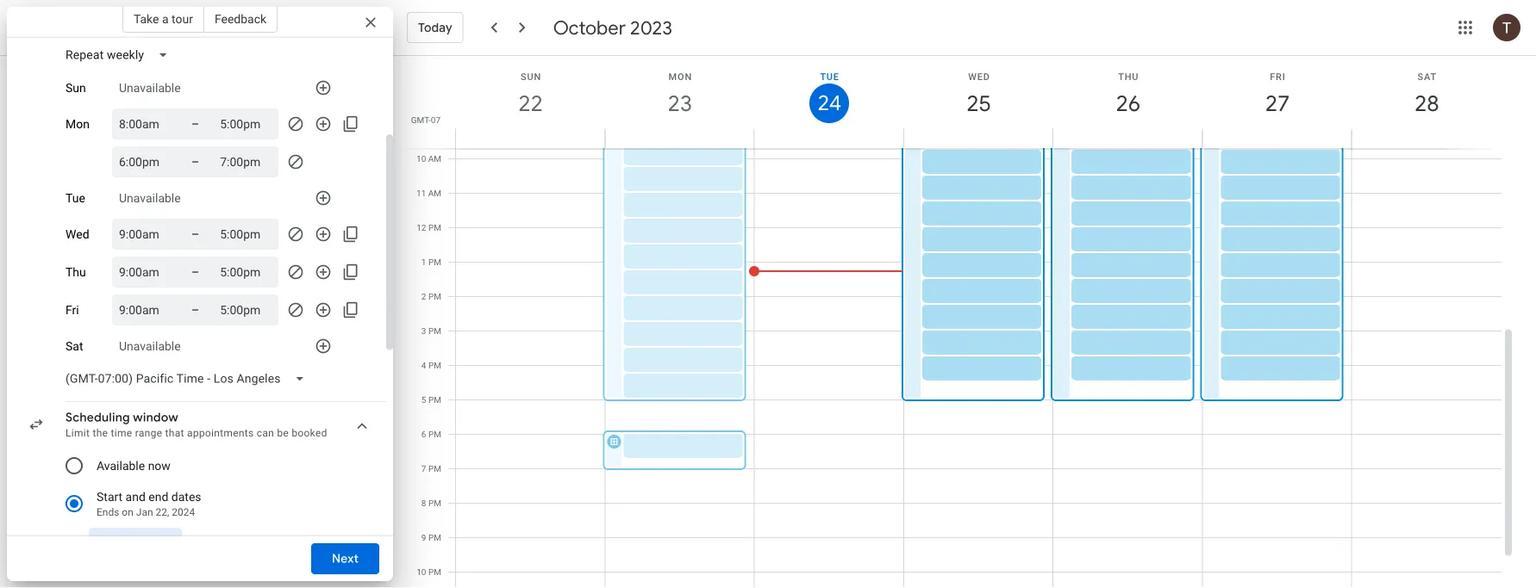 Task type: vqa. For each thing, say whether or not it's contained in the screenshot.
alert dialog
no



Task type: describe. For each thing, give the bounding box(es) containing it.
pm for 9 pm
[[428, 533, 441, 544]]

october
[[553, 16, 626, 40]]

sat 28
[[1414, 71, 1438, 118]]

– for mon
[[191, 117, 199, 131]]

feedback button
[[204, 5, 278, 33]]

thu for thu
[[66, 265, 86, 280]]

tue for tue
[[66, 191, 85, 205]]

pm for 6 pm
[[428, 430, 441, 440]]

pm for 12 pm
[[428, 223, 441, 233]]

27
[[1264, 89, 1289, 118]]

5 pm
[[421, 395, 441, 406]]

thursday, october 26 element
[[1108, 84, 1148, 123]]

25 column header
[[903, 56, 1054, 149]]

6
[[421, 430, 426, 440]]

24 column header
[[754, 56, 904, 149]]

pm for 3 pm
[[428, 326, 441, 337]]

feedback
[[215, 12, 266, 26]]

start
[[97, 490, 123, 504]]

option group containing available now
[[59, 447, 355, 523]]

10 for 10 am
[[416, 154, 426, 164]]

available now
[[97, 459, 171, 473]]

End time on Thursdays text field
[[220, 262, 272, 283]]

– for fri
[[191, 303, 199, 317]]

and
[[126, 490, 146, 504]]

take
[[134, 12, 159, 26]]

fri for fri 27
[[1270, 71, 1286, 82]]

take a tour button
[[122, 5, 204, 33]]

End time on Wednesdays text field
[[220, 224, 272, 245]]

wednesday, october 25 element
[[959, 84, 999, 123]]

sun 22
[[517, 71, 542, 118]]

26
[[1115, 89, 1139, 118]]

mon 23
[[667, 71, 692, 118]]

october 2023
[[553, 16, 672, 40]]

tour
[[172, 12, 193, 26]]

pm for 1 pm
[[428, 257, 441, 268]]

sun for sun
[[66, 81, 86, 95]]

can
[[257, 428, 274, 440]]

23 column header
[[605, 56, 755, 149]]

appointments
[[187, 428, 254, 440]]

time
[[111, 428, 132, 440]]

pm for 8 pm
[[428, 499, 441, 509]]

jan
[[136, 507, 153, 519]]

scheduling
[[66, 410, 130, 426]]

next
[[332, 552, 359, 567]]

mon for mon
[[66, 117, 90, 131]]

today
[[418, 20, 452, 35]]

am for 11 am
[[428, 188, 441, 199]]

wed for wed 25
[[968, 71, 990, 82]]

22,
[[156, 507, 169, 519]]

unavailable for sat
[[119, 339, 181, 354]]

07
[[431, 115, 441, 125]]

2 pm
[[421, 292, 441, 302]]

11 am
[[416, 188, 441, 199]]

today button
[[407, 7, 464, 48]]

28
[[1414, 89, 1438, 118]]

2
[[421, 292, 426, 302]]

pm for 10 pm
[[428, 568, 441, 578]]

tue 24
[[817, 71, 840, 117]]

unavailable for tue
[[119, 191, 181, 205]]

5
[[421, 395, 426, 406]]

mon for mon 23
[[669, 71, 692, 82]]

2024
[[172, 507, 195, 519]]

gmt-07
[[411, 115, 441, 125]]

gmt-
[[411, 115, 431, 125]]

fri 27
[[1264, 71, 1289, 118]]

sunday, october 22 element
[[511, 84, 551, 123]]

the
[[93, 428, 108, 440]]

scheduling window limit the time range that appointments can be booked
[[66, 410, 327, 440]]

22
[[517, 89, 542, 118]]

8
[[421, 499, 426, 509]]

10 for 10 pm
[[417, 568, 426, 578]]

1 pm
[[421, 257, 441, 268]]

next button
[[311, 539, 379, 580]]

pm for 5 pm
[[428, 395, 441, 406]]

27 column header
[[1202, 56, 1352, 149]]

Start time on Thursdays text field
[[119, 262, 171, 283]]

a
[[162, 12, 169, 26]]

2023
[[630, 16, 672, 40]]

End time on Fridays text field
[[220, 300, 272, 321]]

7
[[421, 464, 426, 475]]



Task type: locate. For each thing, give the bounding box(es) containing it.
unavailable up start time on mondays text field
[[119, 81, 181, 95]]

pm right "12"
[[428, 223, 441, 233]]

0 vertical spatial unavailable
[[119, 81, 181, 95]]

am right 11
[[428, 188, 441, 199]]

change dates
[[96, 536, 175, 552]]

sat up saturday, october 28 element
[[1418, 71, 1437, 82]]

10 down 9
[[417, 568, 426, 578]]

4 pm from the top
[[428, 326, 441, 337]]

thu 26
[[1115, 71, 1139, 118]]

unavailable up start time on wednesdays text box
[[119, 191, 181, 205]]

ends
[[97, 507, 119, 519]]

mon left start time on mondays text field
[[66, 117, 90, 131]]

pm right 4
[[428, 361, 441, 371]]

2 unavailable from the top
[[119, 191, 181, 205]]

tuesday, october 24, today element
[[810, 84, 849, 123]]

1 vertical spatial am
[[428, 188, 441, 199]]

– right start time on mondays text field
[[191, 117, 199, 131]]

1 vertical spatial mon
[[66, 117, 90, 131]]

12
[[417, 223, 426, 233]]

7 pm
[[421, 464, 441, 475]]

end
[[149, 490, 168, 504]]

Start time on Fridays text field
[[119, 300, 171, 321]]

0 vertical spatial am
[[428, 154, 441, 164]]

26 column header
[[1053, 56, 1203, 149]]

0 vertical spatial thu
[[1118, 71, 1139, 82]]

0 vertical spatial tue
[[820, 71, 840, 82]]

range
[[135, 428, 162, 440]]

pm right 5
[[428, 395, 441, 406]]

2 am from the top
[[428, 188, 441, 199]]

2 – from the top
[[191, 155, 199, 169]]

change
[[96, 536, 140, 552]]

dates
[[171, 490, 201, 504], [143, 536, 175, 552]]

Start time on Wednesdays text field
[[119, 224, 171, 245]]

thu left 'start time on thursdays' text box
[[66, 265, 86, 280]]

change dates button
[[89, 523, 182, 565]]

unavailable down start time on fridays "text box" on the bottom left of the page
[[119, 339, 181, 354]]

wed for wed
[[66, 227, 89, 242]]

10 up 11
[[416, 154, 426, 164]]

fri up 'friday, october 27' element
[[1270, 71, 1286, 82]]

fri
[[1270, 71, 1286, 82], [66, 303, 79, 317]]

4 – from the top
[[191, 265, 199, 279]]

23
[[667, 89, 691, 118]]

sun inside sun 22
[[521, 71, 541, 82]]

limit
[[66, 428, 90, 440]]

7 pm from the top
[[428, 430, 441, 440]]

tue inside tue 24
[[820, 71, 840, 82]]

0 vertical spatial wed
[[968, 71, 990, 82]]

3
[[421, 326, 426, 337]]

thu
[[1118, 71, 1139, 82], [66, 265, 86, 280]]

thu inside thu 26
[[1118, 71, 1139, 82]]

1 horizontal spatial wed
[[968, 71, 990, 82]]

start and end dates ends on jan 22, 2024
[[97, 490, 201, 519]]

2 pm from the top
[[428, 257, 441, 268]]

0 horizontal spatial fri
[[66, 303, 79, 317]]

8 pm from the top
[[428, 464, 441, 475]]

0 vertical spatial sat
[[1418, 71, 1437, 82]]

fri inside the fri 27
[[1270, 71, 1286, 82]]

1 10 from the top
[[416, 154, 426, 164]]

0 horizontal spatial mon
[[66, 117, 90, 131]]

1 horizontal spatial thu
[[1118, 71, 1139, 82]]

wed 25
[[965, 71, 990, 118]]

option group
[[59, 447, 355, 523]]

1 horizontal spatial mon
[[669, 71, 692, 82]]

9
[[421, 533, 426, 544]]

3 – from the top
[[191, 227, 199, 241]]

sat
[[1418, 71, 1437, 82], [66, 339, 83, 354]]

tue for tue 24
[[820, 71, 840, 82]]

6 pm from the top
[[428, 395, 441, 406]]

mon up monday, october 23 element
[[669, 71, 692, 82]]

saturday, october 28 element
[[1407, 84, 1447, 123]]

– right start time on mondays text box
[[191, 155, 199, 169]]

pm right 9
[[428, 533, 441, 544]]

0 horizontal spatial tue
[[66, 191, 85, 205]]

am for 10 am
[[428, 154, 441, 164]]

unavailable
[[119, 81, 181, 95], [119, 191, 181, 205], [119, 339, 181, 354]]

10
[[416, 154, 426, 164], [417, 568, 426, 578]]

1
[[421, 257, 426, 268]]

10 pm from the top
[[428, 533, 441, 544]]

fri left start time on fridays "text box" on the bottom left of the page
[[66, 303, 79, 317]]

1 vertical spatial wed
[[66, 227, 89, 242]]

1 horizontal spatial sun
[[521, 71, 541, 82]]

1 vertical spatial fri
[[66, 303, 79, 317]]

pm down 9 pm on the left bottom
[[428, 568, 441, 578]]

End time on Mondays text field
[[220, 114, 272, 134]]

pm
[[428, 223, 441, 233], [428, 257, 441, 268], [428, 292, 441, 302], [428, 326, 441, 337], [428, 361, 441, 371], [428, 395, 441, 406], [428, 430, 441, 440], [428, 464, 441, 475], [428, 499, 441, 509], [428, 533, 441, 544], [428, 568, 441, 578]]

0 vertical spatial 10
[[416, 154, 426, 164]]

unavailable for sun
[[119, 81, 181, 95]]

0 horizontal spatial sat
[[66, 339, 83, 354]]

pm right the 2
[[428, 292, 441, 302]]

1 vertical spatial dates
[[143, 536, 175, 552]]

1 vertical spatial thu
[[66, 265, 86, 280]]

– for thu
[[191, 265, 199, 279]]

1 vertical spatial unavailable
[[119, 191, 181, 205]]

1 vertical spatial tue
[[66, 191, 85, 205]]

Start time on Mondays text field
[[119, 152, 171, 172]]

11
[[416, 188, 426, 199]]

0 horizontal spatial wed
[[66, 227, 89, 242]]

0 vertical spatial fri
[[1270, 71, 1286, 82]]

8 pm
[[421, 499, 441, 509]]

mon
[[669, 71, 692, 82], [66, 117, 90, 131]]

9 pm
[[421, 533, 441, 544]]

sun
[[521, 71, 541, 82], [66, 81, 86, 95]]

1 horizontal spatial sat
[[1418, 71, 1437, 82]]

1 unavailable from the top
[[119, 81, 181, 95]]

wed left start time on wednesdays text box
[[66, 227, 89, 242]]

Start time on Mondays text field
[[119, 114, 171, 134]]

None field
[[59, 40, 182, 71], [59, 364, 319, 395], [59, 40, 182, 71], [59, 364, 319, 395]]

fri for fri
[[66, 303, 79, 317]]

11 pm from the top
[[428, 568, 441, 578]]

1 horizontal spatial tue
[[820, 71, 840, 82]]

sat for sat
[[66, 339, 83, 354]]

sun for sun 22
[[521, 71, 541, 82]]

0 vertical spatial mon
[[669, 71, 692, 82]]

monday, october 23 element
[[660, 84, 700, 123]]

pm for 4 pm
[[428, 361, 441, 371]]

1 vertical spatial 10
[[417, 568, 426, 578]]

available
[[97, 459, 145, 473]]

4 pm
[[421, 361, 441, 371]]

sat up "scheduling"
[[66, 339, 83, 354]]

pm right 1
[[428, 257, 441, 268]]

mon inside mon 23
[[669, 71, 692, 82]]

End time on Mondays text field
[[220, 152, 272, 172]]

6 pm
[[421, 430, 441, 440]]

22 column header
[[455, 56, 605, 149]]

pm for 2 pm
[[428, 292, 441, 302]]

3 unavailable from the top
[[119, 339, 181, 354]]

pm right 8
[[428, 499, 441, 509]]

dates inside change dates button
[[143, 536, 175, 552]]

28 column header
[[1351, 56, 1502, 149]]

pm for 7 pm
[[428, 464, 441, 475]]

1 am from the top
[[428, 154, 441, 164]]

– right start time on wednesdays text box
[[191, 227, 199, 241]]

pm right 3
[[428, 326, 441, 337]]

3 pm from the top
[[428, 292, 441, 302]]

3 pm
[[421, 326, 441, 337]]

dates down 22,
[[143, 536, 175, 552]]

booked
[[292, 428, 327, 440]]

1 pm from the top
[[428, 223, 441, 233]]

wed up wednesday, october 25 "element" on the right
[[968, 71, 990, 82]]

0 horizontal spatial thu
[[66, 265, 86, 280]]

on
[[122, 507, 133, 519]]

1 – from the top
[[191, 117, 199, 131]]

0 vertical spatial dates
[[171, 490, 201, 504]]

2 10 from the top
[[417, 568, 426, 578]]

grid
[[400, 56, 1516, 589]]

1 horizontal spatial fri
[[1270, 71, 1286, 82]]

grid containing 22
[[400, 56, 1516, 589]]

sat inside sat 28
[[1418, 71, 1437, 82]]

2 vertical spatial unavailable
[[119, 339, 181, 354]]

thu up the thursday, october 26 element
[[1118, 71, 1139, 82]]

friday, october 27 element
[[1258, 84, 1297, 123]]

– left end time on thursdays text box
[[191, 265, 199, 279]]

4
[[421, 361, 426, 371]]

dates inside start and end dates ends on jan 22, 2024
[[171, 490, 201, 504]]

pm right 7
[[428, 464, 441, 475]]

– for wed
[[191, 227, 199, 241]]

1 vertical spatial sat
[[66, 339, 83, 354]]

window
[[133, 410, 178, 426]]

– left end time on fridays text field on the left bottom
[[191, 303, 199, 317]]

tue
[[820, 71, 840, 82], [66, 191, 85, 205]]

wed inside wed 25
[[968, 71, 990, 82]]

24
[[817, 90, 840, 117]]

sat for sat 28
[[1418, 71, 1437, 82]]

5 – from the top
[[191, 303, 199, 317]]

wed
[[968, 71, 990, 82], [66, 227, 89, 242]]

10 am
[[416, 154, 441, 164]]

–
[[191, 117, 199, 131], [191, 155, 199, 169], [191, 227, 199, 241], [191, 265, 199, 279], [191, 303, 199, 317]]

10 pm
[[417, 568, 441, 578]]

25
[[965, 89, 990, 118]]

5 pm from the top
[[428, 361, 441, 371]]

be
[[277, 428, 289, 440]]

pm right 6 on the bottom of the page
[[428, 430, 441, 440]]

am
[[428, 154, 441, 164], [428, 188, 441, 199]]

dates up 2024
[[171, 490, 201, 504]]

now
[[148, 459, 171, 473]]

12 pm
[[417, 223, 441, 233]]

0 horizontal spatial sun
[[66, 81, 86, 95]]

take a tour
[[134, 12, 193, 26]]

that
[[165, 428, 184, 440]]

am up 11 am
[[428, 154, 441, 164]]

9 pm from the top
[[428, 499, 441, 509]]

thu for thu 26
[[1118, 71, 1139, 82]]



